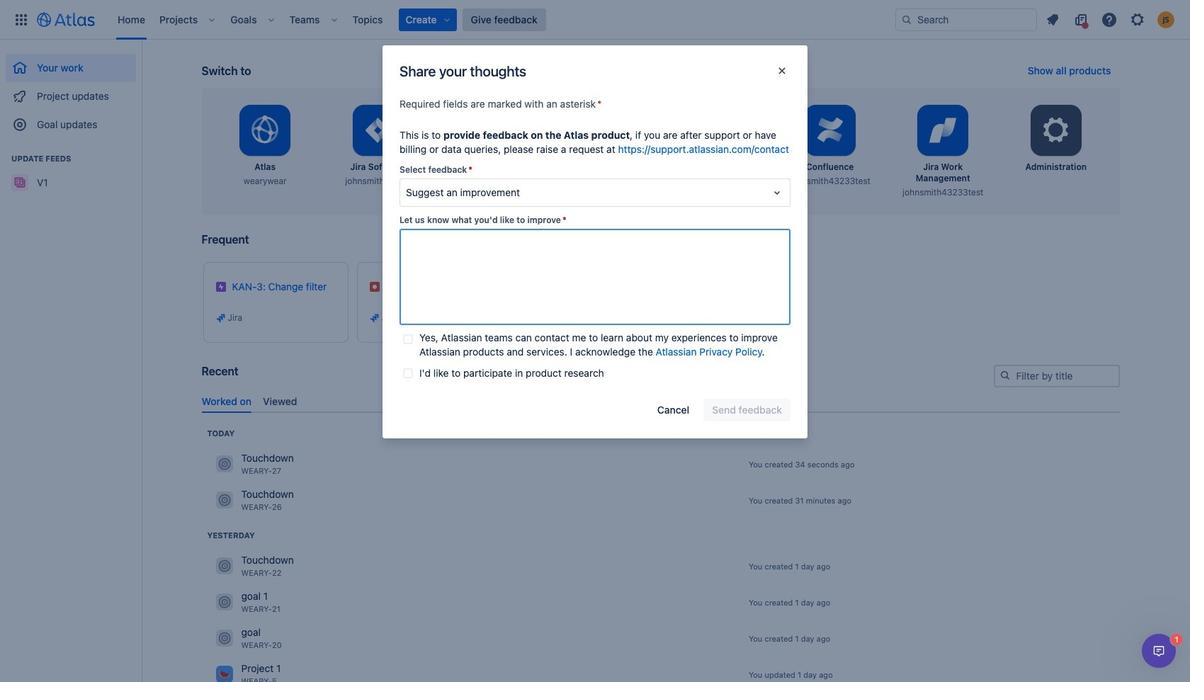 Task type: locate. For each thing, give the bounding box(es) containing it.
settings image
[[1040, 113, 1074, 147]]

0 vertical spatial heading
[[207, 428, 235, 439]]

group
[[6, 40, 136, 143], [6, 139, 136, 201]]

1 vertical spatial townsquare image
[[216, 594, 233, 611]]

Search field
[[896, 8, 1038, 31]]

None text field
[[400, 229, 791, 325]]

townsquare image
[[216, 456, 233, 473], [216, 492, 233, 509], [216, 630, 233, 647], [216, 666, 233, 683]]

townsquare image
[[216, 558, 233, 575], [216, 594, 233, 611]]

2 group from the top
[[6, 139, 136, 201]]

0 vertical spatial townsquare image
[[216, 558, 233, 575]]

dialog
[[1143, 634, 1177, 668]]

1 vertical spatial heading
[[207, 530, 255, 541]]

open image
[[769, 184, 786, 201]]

close modal image
[[774, 62, 791, 79]]

None search field
[[896, 8, 1038, 31]]

banner
[[0, 0, 1191, 40]]

jira image
[[215, 313, 226, 324], [215, 313, 226, 324], [369, 313, 380, 324], [369, 313, 380, 324]]

tab list
[[196, 390, 1126, 413]]

heading
[[207, 428, 235, 439], [207, 530, 255, 541]]

top element
[[9, 0, 896, 39]]



Task type: describe. For each thing, give the bounding box(es) containing it.
2 heading from the top
[[207, 530, 255, 541]]

1 group from the top
[[6, 40, 136, 143]]

3 townsquare image from the top
[[216, 630, 233, 647]]

search image
[[1000, 370, 1011, 381]]

2 townsquare image from the top
[[216, 594, 233, 611]]

Filter by title field
[[995, 366, 1119, 386]]

1 townsquare image from the top
[[216, 456, 233, 473]]

1 heading from the top
[[207, 428, 235, 439]]

search image
[[902, 14, 913, 25]]

4 townsquare image from the top
[[216, 666, 233, 683]]

1 townsquare image from the top
[[216, 558, 233, 575]]

2 townsquare image from the top
[[216, 492, 233, 509]]

help image
[[1101, 11, 1118, 28]]



Task type: vqa. For each thing, say whether or not it's contained in the screenshot.
top element
yes



